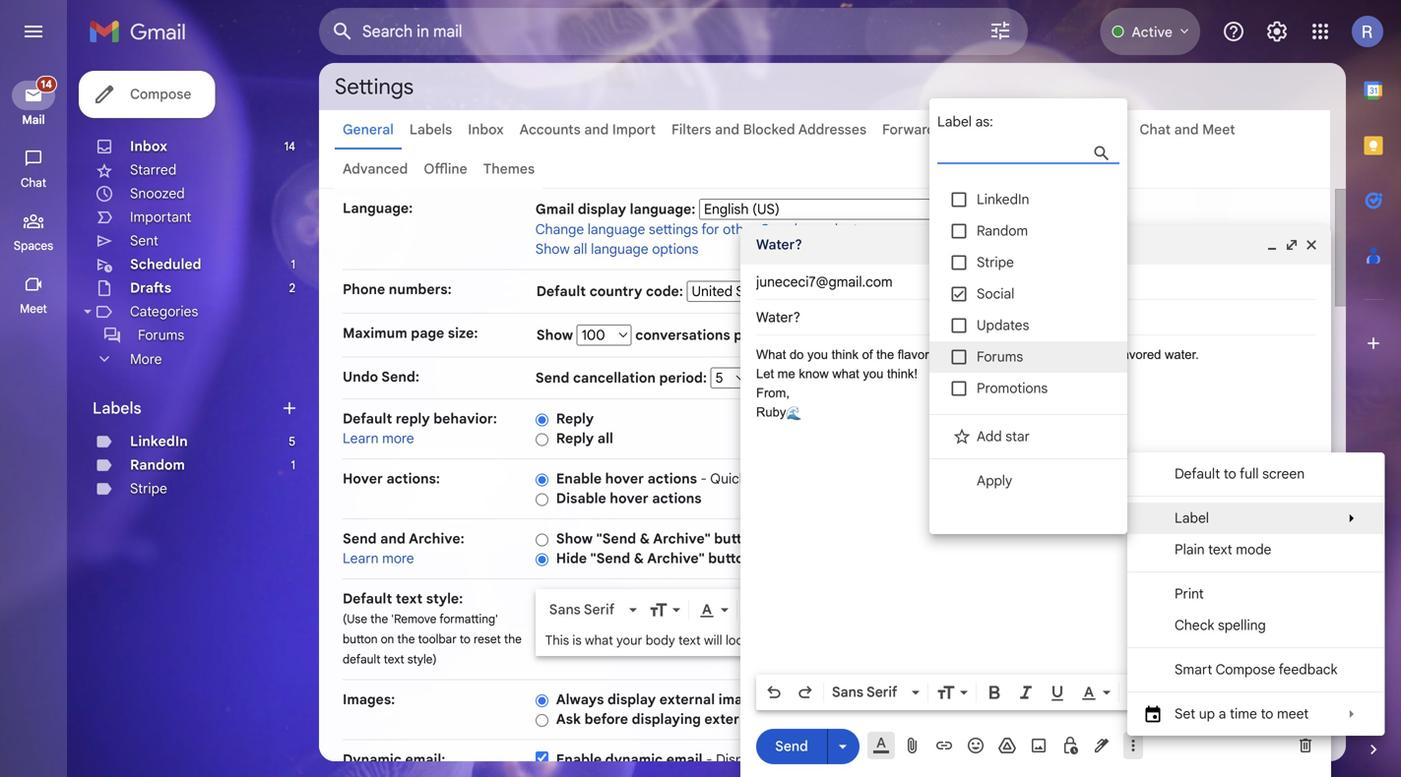 Task type: describe. For each thing, give the bounding box(es) containing it.
controls
[[1116, 471, 1167, 488]]

dynamic email:
[[343, 752, 445, 769]]

you
[[863, 367, 884, 382]]

actions for enable
[[647, 471, 697, 488]]

send inside 'button'
[[775, 738, 808, 755]]

send cancellation period:
[[535, 370, 710, 387]]

ask before displaying external images - this option also disables dynamic email.
[[556, 711, 1074, 729]]

Ask before displaying external images radio
[[535, 714, 548, 728]]

the inside what do you think of the flavors of water? to be honest i hate flavored water. let me know what you think! from,
[[876, 348, 894, 362]]

look
[[726, 633, 750, 649]]

1 vertical spatial random
[[130, 457, 185, 474]]

text inside water? dialog
[[1208, 542, 1232, 559]]

display for gmail
[[578, 201, 626, 218]]

formatting options toolbar inside water? dialog
[[756, 675, 1321, 711]]

default for default country code:
[[536, 283, 586, 300]]

up
[[1199, 706, 1215, 723]]

reply for reply all
[[556, 430, 594, 447]]

send button
[[756, 729, 827, 765]]

actions for disable
[[652, 490, 702, 508]]

0 vertical spatial language
[[588, 221, 645, 238]]

1 vertical spatial external
[[704, 711, 760, 729]]

Reply all radio
[[535, 433, 548, 447]]

apply
[[977, 473, 1012, 490]]

to
[[995, 348, 1008, 362]]

2 vertical spatial learn more link
[[780, 692, 851, 709]]

Hide "Send & Archive" button in reply radio
[[535, 553, 548, 567]]

'remove
[[391, 612, 437, 627]]

language:
[[630, 201, 696, 218]]

14 link
[[12, 76, 57, 110]]

reply for show "send & archive" button in reply
[[778, 531, 812, 548]]

1 horizontal spatial this
[[824, 711, 850, 729]]

displaying
[[632, 711, 701, 729]]

0 vertical spatial formatting options toolbar
[[541, 592, 932, 628]]

1 vertical spatial images
[[763, 711, 811, 729]]

insert emoji ‪(⌘⇧2)‬ image
[[966, 736, 986, 756]]

enable for enable dynamic email - display dynamic email content when available.
[[556, 752, 602, 769]]

text left the "will"
[[678, 633, 701, 649]]

add star
[[977, 428, 1030, 446]]

Reply radio
[[535, 413, 548, 428]]

time
[[1230, 706, 1257, 723]]

italic ‪(⌘i)‬ image
[[1016, 683, 1036, 703]]

import
[[612, 121, 656, 138]]

plain text mode
[[1175, 542, 1272, 559]]

1 horizontal spatial stripe
[[977, 254, 1014, 271]]

stripe link
[[130, 480, 167, 498]]

show all language options link
[[535, 241, 699, 258]]

align image
[[1123, 683, 1147, 703]]

water?
[[953, 348, 992, 362]]

gmail display language:
[[535, 201, 696, 218]]

and for blocked
[[715, 121, 739, 138]]

phone numbers:
[[343, 281, 452, 298]]

1 horizontal spatial linkedin
[[977, 191, 1029, 208]]

1 of from the left
[[862, 348, 873, 362]]

reset
[[474, 633, 501, 647]]

junececi7@gmail.com
[[756, 274, 893, 291]]

style:
[[426, 591, 463, 608]]

display
[[716, 752, 761, 769]]

show "send & archive" button in reply
[[556, 531, 812, 548]]

Label-as menu open text field
[[937, 140, 1157, 164]]

send for and
[[343, 531, 377, 548]]

5
[[289, 435, 295, 449]]

print
[[1175, 586, 1204, 603]]

filters and blocked addresses
[[671, 121, 866, 138]]

toggle confidential mode image
[[1060, 736, 1080, 756]]

1 horizontal spatial inbox link
[[468, 121, 504, 138]]

"send for show
[[596, 531, 636, 548]]

formatting'
[[439, 612, 498, 627]]

0 horizontal spatial inbox link
[[130, 138, 167, 155]]

1 horizontal spatial 14
[[284, 139, 295, 154]]

filters and blocked addresses link
[[671, 121, 866, 138]]

show for show
[[536, 327, 577, 344]]

style)
[[407, 653, 437, 668]]

gmail image
[[89, 12, 196, 51]]

unstarred image
[[952, 427, 972, 447]]

hide
[[556, 550, 587, 568]]

Show "Send & Archive" button in reply radio
[[535, 533, 548, 548]]

conversations per page
[[632, 327, 793, 344]]

1 horizontal spatial page
[[760, 327, 793, 344]]

know
[[799, 367, 829, 382]]

full
[[1240, 466, 1259, 483]]

2 email from the left
[[821, 752, 854, 769]]

feedback
[[1279, 662, 1338, 679]]

the right (use in the bottom of the page
[[370, 612, 388, 627]]

(use
[[343, 612, 367, 627]]

spelling
[[1218, 617, 1266, 635]]

blocked
[[743, 121, 795, 138]]

default for default reply behavior: learn more
[[343, 411, 392, 428]]

as
[[987, 471, 1001, 488]]

label as:
[[937, 113, 993, 130]]

cancellation
[[573, 370, 656, 387]]

chat for chat and meet
[[1140, 121, 1171, 138]]

disable hover actions
[[556, 490, 702, 508]]

Enable hover actions radio
[[535, 473, 548, 488]]

1 vertical spatial stripe
[[130, 480, 167, 498]]

ruby
[[756, 405, 786, 420]]

1 horizontal spatial forums
[[977, 349, 1023, 366]]

Search in mail search field
[[319, 8, 1028, 55]]

and for archive:
[[380, 531, 406, 548]]

all for reply
[[597, 430, 613, 447]]

compose inside water? dialog
[[1216, 662, 1275, 679]]

display for always
[[608, 692, 656, 709]]

starred snoozed important sent
[[130, 161, 191, 250]]

- left display
[[706, 752, 712, 769]]

language:
[[343, 200, 413, 217]]

🌊 image
[[786, 406, 801, 421]]

always display external images - learn more
[[556, 692, 851, 709]]

accounts and import link
[[520, 121, 656, 138]]

bold ‪(⌘b)‬ image
[[985, 683, 1004, 703]]

enable for enable hover actions - quickly gain access to archive, delete, mark as read, and snooze controls on hover.
[[556, 471, 602, 488]]

filters
[[671, 121, 711, 138]]

let
[[756, 367, 774, 382]]

sans serif for sans serif option inside water? dialog
[[832, 684, 897, 702]]

categories forums
[[130, 303, 198, 344]]

0 vertical spatial sans serif option
[[545, 600, 625, 620]]

reply for hide "send & archive" button in reply
[[772, 550, 806, 568]]

reply for reply
[[556, 411, 594, 428]]

archive" for hide
[[647, 550, 705, 568]]

hover
[[343, 471, 383, 488]]

access
[[790, 471, 834, 488]]

1 horizontal spatial on
[[1170, 471, 1186, 488]]

labels for labels link
[[409, 121, 452, 138]]

close image
[[1304, 237, 1319, 253]]

label for label
[[1175, 510, 1209, 527]]

accounts
[[520, 121, 581, 138]]

minimize image
[[1264, 237, 1280, 253]]

addresses
[[798, 121, 866, 138]]

mail
[[22, 113, 45, 128]]

offline link
[[424, 160, 467, 178]]

labels link
[[409, 121, 452, 138]]

1 vertical spatial linkedin
[[130, 433, 188, 450]]

all for show
[[573, 241, 587, 258]]

flavored
[[1116, 348, 1161, 362]]

meet
[[1277, 706, 1309, 723]]

in for show "send & archive" button in reply
[[762, 531, 774, 548]]

forums link
[[138, 327, 184, 344]]

accounts and import
[[520, 121, 656, 138]]

default for default text style: (use the 'remove formatting' button on the toolbar to reset the default text style)
[[343, 591, 392, 608]]

hate
[[1079, 348, 1112, 362]]

images:
[[343, 692, 395, 709]]

spaces
[[14, 239, 53, 254]]

what do you think of the flavors of water? to be honest i hate flavored water. let me know what you think! from,
[[756, 348, 1202, 401]]

learn more link for default
[[343, 430, 414, 447]]

you think
[[807, 348, 859, 362]]

1 for random
[[291, 458, 295, 473]]

button for show "send & archive" button in reply
[[714, 531, 758, 548]]

2 vertical spatial more
[[819, 692, 851, 709]]

general link
[[343, 121, 394, 138]]

support image
[[1222, 20, 1245, 43]]

sent link
[[130, 232, 158, 250]]

plain
[[1175, 542, 1205, 559]]

gmail
[[535, 201, 574, 218]]

undo ‪(⌘z)‬ image
[[764, 683, 784, 703]]

check spelling
[[1175, 617, 1266, 635]]

change language settings for other google products
[[535, 221, 865, 238]]

hover for enable
[[605, 471, 644, 488]]

forwarding
[[882, 121, 955, 138]]

products
[[809, 221, 865, 238]]

a
[[1219, 706, 1226, 723]]



Task type: vqa. For each thing, say whether or not it's contained in the screenshot.
'Spaces' heading
yes



Task type: locate. For each thing, give the bounding box(es) containing it.
Message Body text field
[[756, 346, 1315, 670]]

1 horizontal spatial all
[[597, 430, 613, 447]]

0 vertical spatial enable
[[556, 471, 602, 488]]

- down the redo ‪(⌘y)‬ image
[[815, 711, 821, 729]]

hide "send & archive" button in reply
[[556, 550, 806, 568]]

learn more link up ask before displaying external images - this option also disables dynamic email.
[[780, 692, 851, 709]]

default left 'country'
[[536, 283, 586, 300]]

reply inside default reply behavior: learn more
[[396, 411, 430, 428]]

linkedin up random link
[[130, 433, 188, 450]]

what
[[832, 367, 859, 382], [585, 633, 613, 649]]

undo
[[343, 369, 378, 386]]

dynamic down before
[[605, 752, 663, 769]]

when
[[909, 752, 943, 769]]

default reply behavior: learn more
[[343, 411, 497, 447]]

1 horizontal spatial serif
[[867, 684, 897, 702]]

dynamic up insert files using drive image
[[981, 711, 1034, 729]]

chat for chat
[[21, 176, 46, 191]]

0 horizontal spatial page
[[411, 325, 444, 342]]

send inside send and archive: learn more
[[343, 531, 377, 548]]

0 horizontal spatial what
[[585, 633, 613, 649]]

learn
[[343, 430, 379, 447], [343, 550, 379, 568], [780, 692, 816, 709]]

formatting options toolbar up look at the bottom of the page
[[541, 592, 932, 628]]

0 vertical spatial external
[[659, 692, 715, 709]]

add
[[977, 428, 1002, 446]]

to down formatting' at the left bottom of page
[[460, 633, 471, 647]]

1 vertical spatial compose
[[1216, 662, 1275, 679]]

1 vertical spatial sans serif
[[832, 684, 897, 702]]

1 for scheduled
[[291, 257, 295, 272]]

insert signature image
[[1092, 736, 1112, 756]]

search in mail image
[[325, 14, 360, 49]]

language down gmail display language:
[[591, 241, 648, 258]]

labels for "labels" heading on the left
[[93, 399, 141, 418]]

more inside default reply behavior: learn more
[[382, 430, 414, 447]]

0 vertical spatial reply
[[556, 411, 594, 428]]

to right access
[[837, 471, 850, 488]]

0 vertical spatial button
[[714, 531, 758, 548]]

button inside default text style: (use the 'remove formatting' button on the toolbar to reset the default text style)
[[343, 633, 378, 647]]

what right is
[[585, 633, 613, 649]]

14
[[41, 78, 52, 91], [284, 139, 295, 154]]

sans serif option up option
[[828, 683, 908, 703]]

labels up the linkedin link at the left bottom of the page
[[93, 399, 141, 418]]

pop out image
[[1284, 237, 1300, 253]]

"send down "disable hover actions"
[[596, 531, 636, 548]]

send up reply option on the left bottom of the page
[[535, 370, 569, 387]]

0 vertical spatial "send
[[596, 531, 636, 548]]

Unstarred checkbox
[[952, 427, 972, 447]]

0 vertical spatial display
[[578, 201, 626, 218]]

1 horizontal spatial compose
[[1216, 662, 1275, 679]]

1 vertical spatial show
[[536, 327, 577, 344]]

0 horizontal spatial serif
[[584, 601, 615, 619]]

default inside default reply behavior: learn more
[[343, 411, 392, 428]]

seconds
[[749, 370, 809, 387]]

learn up (use in the bottom of the page
[[343, 550, 379, 568]]

1 horizontal spatial dynamic
[[765, 752, 818, 769]]

sans serif inside water? dialog
[[832, 684, 897, 702]]

advanced link
[[343, 160, 408, 178]]

archive" for show
[[653, 531, 710, 548]]

labels heading
[[93, 399, 280, 418]]

1 vertical spatial all
[[597, 430, 613, 447]]

stripe down random link
[[130, 480, 167, 498]]

be
[[1012, 348, 1026, 362]]

hover.
[[1189, 471, 1227, 488]]

sans serif up option
[[832, 684, 897, 702]]

1 vertical spatial reply
[[778, 531, 812, 548]]

1 vertical spatial learn more link
[[343, 550, 414, 568]]

forwarding and pop/imap
[[882, 121, 1052, 138]]

& for hide
[[634, 550, 644, 568]]

1 horizontal spatial label
[[1175, 510, 1209, 527]]

and for import
[[584, 121, 609, 138]]

dynamic
[[343, 752, 402, 769]]

1 horizontal spatial chat
[[1140, 121, 1171, 138]]

& for show
[[640, 531, 650, 548]]

options
[[652, 241, 699, 258]]

show for show all language options
[[535, 241, 570, 258]]

the right reset
[[504, 633, 522, 647]]

0 horizontal spatial dynamic
[[605, 752, 663, 769]]

linkedin down 'label-as menu open' text field
[[977, 191, 1029, 208]]

1 horizontal spatial random
[[977, 223, 1028, 240]]

Always display external images radio
[[535, 694, 548, 709]]

text
[[1208, 542, 1232, 559], [396, 591, 423, 608], [678, 633, 701, 649], [384, 653, 404, 668]]

check
[[1175, 617, 1214, 635]]

option
[[853, 711, 893, 729]]

0 vertical spatial send
[[535, 370, 569, 387]]

page up "what"
[[760, 327, 793, 344]]

0 vertical spatial reply
[[396, 411, 430, 428]]

hover for disable
[[610, 490, 649, 508]]

1 vertical spatial this
[[824, 711, 850, 729]]

show up hide
[[556, 531, 593, 548]]

serif down hide
[[584, 601, 615, 619]]

1 horizontal spatial of
[[939, 348, 950, 362]]

spaces heading
[[0, 238, 67, 254]]

reply up reply all at left
[[556, 411, 594, 428]]

in for hide "send & archive" button in reply
[[756, 550, 768, 568]]

2 1 from the top
[[291, 458, 295, 473]]

learn for default reply behavior: learn more
[[343, 430, 379, 447]]

insert photo image
[[1029, 736, 1049, 756]]

0 horizontal spatial forums
[[138, 327, 184, 344]]

language up show all language options link
[[588, 221, 645, 238]]

of right flavors
[[939, 348, 950, 362]]

Subject field
[[756, 308, 1315, 328]]

show down the default country code:
[[536, 327, 577, 344]]

advanced search options image
[[981, 11, 1020, 50]]

toolbar
[[418, 633, 457, 647]]

the
[[876, 348, 894, 362], [370, 612, 388, 627], [397, 633, 415, 647], [504, 633, 522, 647]]

dynamic down ask before displaying external images - this option also disables dynamic email.
[[765, 752, 818, 769]]

and inside send and archive: learn more
[[380, 531, 406, 548]]

discard draft ‪(⌘⇧d)‬ image
[[1296, 736, 1315, 756]]

serif for topmost sans serif option
[[584, 601, 615, 619]]

-
[[701, 471, 707, 488], [770, 692, 776, 709], [815, 711, 821, 729], [706, 752, 712, 769]]

0 vertical spatial compose
[[130, 86, 191, 103]]

0 vertical spatial label
[[937, 113, 972, 130]]

before
[[584, 711, 628, 729]]

0 horizontal spatial compose
[[130, 86, 191, 103]]

display up before
[[608, 692, 656, 709]]

text up 'remove
[[396, 591, 423, 608]]

2 reply from the top
[[556, 430, 594, 447]]

enable dynamic email - display dynamic email content when available.
[[556, 752, 1005, 769]]

more up hover actions:
[[382, 430, 414, 447]]

& up hide "send & archive" button in reply
[[640, 531, 650, 548]]

1 horizontal spatial send
[[535, 370, 569, 387]]

1 vertical spatial "send
[[590, 550, 630, 568]]

more for and
[[382, 550, 414, 568]]

1 enable from the top
[[556, 471, 602, 488]]

navigation containing mail
[[0, 63, 69, 778]]

0 vertical spatial on
[[1170, 471, 1186, 488]]

1 vertical spatial in
[[756, 550, 768, 568]]

0 vertical spatial labels
[[409, 121, 452, 138]]

external down always display external images - learn more
[[704, 711, 760, 729]]

compose button
[[79, 71, 215, 118]]

insert files using drive image
[[997, 736, 1017, 756]]

sans serif
[[549, 601, 615, 619], [832, 684, 897, 702]]

1 vertical spatial actions
[[652, 490, 702, 508]]

0 vertical spatial learn more link
[[343, 430, 414, 447]]

1 vertical spatial more
[[382, 550, 414, 568]]

email left content
[[821, 752, 854, 769]]

forums down updates in the top right of the page
[[977, 349, 1023, 366]]

2 vertical spatial show
[[556, 531, 593, 548]]

forums inside categories forums
[[138, 327, 184, 344]]

and for meet
[[1174, 121, 1199, 138]]

labels up offline link
[[409, 121, 452, 138]]

compose inside button
[[130, 86, 191, 103]]

in
[[762, 531, 774, 548], [756, 550, 768, 568]]

hover actions:
[[343, 471, 440, 488]]

1 vertical spatial 1
[[291, 458, 295, 473]]

change
[[535, 221, 584, 238]]

sans serif up is
[[549, 601, 615, 619]]

learn inside send and archive: learn more
[[343, 550, 379, 568]]

"send for hide
[[590, 550, 630, 568]]

learn inside default reply behavior: learn more
[[343, 430, 379, 447]]

what inside what do you think of the flavors of water? to be honest i hate flavored water. let me know what you think! from,
[[832, 367, 859, 382]]

1 down 5
[[291, 458, 295, 473]]

default text style: (use the 'remove formatting' button on the toolbar to reset the default text style)
[[343, 591, 522, 668]]

advanced
[[343, 160, 408, 178]]

compose up time
[[1216, 662, 1275, 679]]

1 horizontal spatial sans serif option
[[828, 683, 908, 703]]

archive" down show "send & archive" button in reply
[[647, 550, 705, 568]]

star
[[1005, 428, 1030, 446]]

all down change
[[573, 241, 587, 258]]

sans serif option
[[545, 600, 625, 620], [828, 683, 908, 703]]

sans up option
[[832, 684, 863, 702]]

sans for topmost sans serif option
[[549, 601, 581, 619]]

smart compose feedback
[[1175, 662, 1338, 679]]

learn for send and archive: learn more
[[343, 550, 379, 568]]

promotions
[[977, 380, 1048, 397]]

default for default to full screen
[[1175, 466, 1220, 483]]

1 vertical spatial meet
[[20, 302, 47, 317]]

0 vertical spatial linkedin
[[977, 191, 1029, 208]]

code:
[[646, 283, 683, 300]]

this left is
[[545, 633, 569, 649]]

this up more send options icon on the bottom of the page
[[824, 711, 850, 729]]

maximum page size:
[[343, 325, 478, 342]]

chat heading
[[0, 175, 67, 191]]

default country code:
[[536, 283, 687, 300]]

text left the style) at bottom
[[384, 653, 404, 668]]

0 horizontal spatial label
[[937, 113, 972, 130]]

the up the you
[[876, 348, 894, 362]]

1 1 from the top
[[291, 257, 295, 272]]

1 horizontal spatial email
[[821, 752, 854, 769]]

disable
[[556, 490, 606, 508]]

random up social
[[977, 223, 1028, 240]]

water.
[[1165, 348, 1199, 362]]

themes link
[[483, 160, 535, 178]]

0 horizontal spatial all
[[573, 241, 587, 258]]

compose down the gmail image
[[130, 86, 191, 103]]

more for reply
[[382, 430, 414, 447]]

formatting options toolbar up "email."
[[756, 675, 1321, 711]]

Search in mail text field
[[362, 22, 933, 41]]

default inside water? dialog
[[1175, 466, 1220, 483]]

snoozed
[[130, 185, 185, 202]]

more inside send and archive: learn more
[[382, 550, 414, 568]]

stripe up social
[[977, 254, 1014, 271]]

&
[[640, 531, 650, 548], [634, 550, 644, 568]]

default up (use in the bottom of the page
[[343, 591, 392, 608]]

default inside default text style: (use the 'remove formatting' button on the toolbar to reset the default text style)
[[343, 591, 392, 608]]

navigation
[[0, 63, 69, 778]]

archive"
[[653, 531, 710, 548], [647, 550, 705, 568]]

learn more link up hover actions:
[[343, 430, 414, 447]]

0 vertical spatial this
[[545, 633, 569, 649]]

like.
[[753, 633, 776, 649]]

default to full screen
[[1175, 466, 1305, 483]]

learn more link for send
[[343, 550, 414, 568]]

0 vertical spatial chat
[[1140, 121, 1171, 138]]

meet heading
[[0, 301, 67, 317]]

0 horizontal spatial send
[[343, 531, 377, 548]]

label left as:
[[937, 113, 972, 130]]

on inside default text style: (use the 'remove formatting' button on the toolbar to reset the default text style)
[[381, 633, 394, 647]]

actions up show "send & archive" button in reply
[[652, 490, 702, 508]]

formatting options toolbar
[[541, 592, 932, 628], [756, 675, 1321, 711]]

0 vertical spatial archive"
[[653, 531, 710, 548]]

label inside water? dialog
[[1175, 510, 1209, 527]]

on left hover.
[[1170, 471, 1186, 488]]

- left quickly
[[701, 471, 707, 488]]

None checkbox
[[535, 752, 548, 765]]

sans serif for topmost sans serif option
[[549, 601, 615, 619]]

1 vertical spatial learn
[[343, 550, 379, 568]]

inbox
[[468, 121, 504, 138], [130, 138, 167, 155]]

hover up "disable hover actions"
[[605, 471, 644, 488]]

forums down categories link
[[138, 327, 184, 344]]

inbox link up the starred on the top of the page
[[130, 138, 167, 155]]

to right time
[[1261, 706, 1273, 723]]

do
[[790, 348, 804, 362]]

send
[[535, 370, 569, 387], [343, 531, 377, 548], [775, 738, 808, 755]]

0 horizontal spatial this
[[545, 633, 569, 649]]

0 horizontal spatial sans serif option
[[545, 600, 625, 620]]

inbox up themes link
[[468, 121, 504, 138]]

think!
[[887, 367, 918, 382]]

default
[[536, 283, 586, 300], [343, 411, 392, 428], [1175, 466, 1220, 483], [343, 591, 392, 608]]

mail heading
[[0, 112, 67, 128]]

2 horizontal spatial dynamic
[[981, 711, 1034, 729]]

1 vertical spatial display
[[608, 692, 656, 709]]

chat and meet link
[[1140, 121, 1235, 138]]

set
[[1175, 706, 1195, 723]]

sent
[[130, 232, 158, 250]]

more options image
[[1127, 736, 1139, 756]]

this
[[545, 633, 569, 649], [824, 711, 850, 729]]

sans serif option up is
[[545, 600, 625, 620]]

reply right reply all option
[[556, 430, 594, 447]]

0 vertical spatial in
[[762, 531, 774, 548]]

honest
[[1030, 348, 1068, 362]]

and for pop/imap
[[959, 121, 983, 138]]

send for cancellation
[[535, 370, 569, 387]]

1 vertical spatial serif
[[867, 684, 897, 702]]

chat inside heading
[[21, 176, 46, 191]]

always
[[556, 692, 604, 709]]

1 vertical spatial forums
[[977, 349, 1023, 366]]

serif up option
[[867, 684, 897, 702]]

actions up "disable hover actions"
[[647, 471, 697, 488]]

default
[[343, 653, 381, 668]]

linkedin link
[[130, 433, 188, 450]]

what down you think on the top of the page
[[832, 367, 859, 382]]

enable up disable
[[556, 471, 602, 488]]

0 vertical spatial meet
[[1202, 121, 1235, 138]]

main menu image
[[22, 20, 45, 43]]

0 vertical spatial stripe
[[977, 254, 1014, 271]]

label for label as:
[[937, 113, 972, 130]]

archive" up hide "send & archive" button in reply
[[653, 531, 710, 548]]

tab list
[[1346, 63, 1401, 707]]

send down hover
[[343, 531, 377, 548]]

1 vertical spatial what
[[585, 633, 613, 649]]

1 vertical spatial language
[[591, 241, 648, 258]]

1 reply from the top
[[556, 411, 594, 428]]

send down ask before displaying external images - this option also disables dynamic email.
[[775, 738, 808, 755]]

1 vertical spatial formatting options toolbar
[[756, 675, 1321, 711]]

0 horizontal spatial on
[[381, 633, 394, 647]]

label up "plain"
[[1175, 510, 1209, 527]]

external up "displaying" on the bottom of the page
[[659, 692, 715, 709]]

send:
[[381, 369, 419, 386]]

1 horizontal spatial sans
[[832, 684, 863, 702]]

dynamic
[[981, 711, 1034, 729], [605, 752, 663, 769], [765, 752, 818, 769]]

Disable hover actions radio
[[535, 493, 548, 507]]

sans inside water? dialog
[[832, 684, 863, 702]]

insert link ‪(⌘k)‬ image
[[934, 736, 954, 756]]

0 vertical spatial serif
[[584, 601, 615, 619]]

reply down send:
[[396, 411, 430, 428]]

0 vertical spatial images
[[718, 692, 766, 709]]

other
[[723, 221, 757, 238]]

email:
[[405, 752, 445, 769]]

button for hide "send & archive" button in reply
[[708, 550, 752, 568]]

settings image
[[1265, 20, 1289, 43]]

1 vertical spatial button
[[708, 550, 752, 568]]

0 horizontal spatial 14
[[41, 78, 52, 91]]

14 inside "link"
[[41, 78, 52, 91]]

show for show "send & archive" button in reply
[[556, 531, 593, 548]]

0 horizontal spatial of
[[862, 348, 873, 362]]

0 horizontal spatial chat
[[21, 176, 46, 191]]

attach files image
[[903, 736, 923, 756]]

redo ‪(⌘y)‬ image
[[796, 683, 815, 703]]

enable down ask
[[556, 752, 602, 769]]

2 vertical spatial learn
[[780, 692, 816, 709]]

images up send 'button'
[[763, 711, 811, 729]]

serif inside water? dialog
[[867, 684, 897, 702]]

water? dialog
[[740, 225, 1385, 778]]

more down archive:
[[382, 550, 414, 568]]

button up default
[[343, 633, 378, 647]]

0 vertical spatial &
[[640, 531, 650, 548]]

0 horizontal spatial email
[[666, 752, 703, 769]]

1 vertical spatial send
[[343, 531, 377, 548]]

text right "plain"
[[1208, 542, 1232, 559]]

inbox for left inbox link
[[130, 138, 167, 155]]

sans for sans serif option inside water? dialog
[[832, 684, 863, 702]]

- left the redo ‪(⌘y)‬ image
[[770, 692, 776, 709]]

country
[[589, 283, 642, 300]]

meet inside heading
[[20, 302, 47, 317]]

inbox for inbox link to the right
[[468, 121, 504, 138]]

scheduled link
[[130, 256, 201, 273]]

show all language options
[[535, 241, 699, 258]]

page
[[411, 325, 444, 342], [760, 327, 793, 344]]

"send right hide
[[590, 550, 630, 568]]

1 vertical spatial 14
[[284, 139, 295, 154]]

also
[[897, 711, 922, 729]]

2 of from the left
[[939, 348, 950, 362]]

show down change
[[535, 241, 570, 258]]

1 vertical spatial sans
[[832, 684, 863, 702]]

0 horizontal spatial random
[[130, 457, 185, 474]]

button down show "send & archive" button in reply
[[708, 550, 752, 568]]

to inside default text style: (use the 'remove formatting' button on the toolbar to reset the default text style)
[[460, 633, 471, 647]]

sans serif option inside water? dialog
[[828, 683, 908, 703]]

serif for sans serif option inside water? dialog
[[867, 684, 897, 702]]

email down "displaying" on the bottom of the page
[[666, 752, 703, 769]]

conversations
[[635, 327, 730, 344]]

1 horizontal spatial sans serif
[[832, 684, 897, 702]]

page left size:
[[411, 325, 444, 342]]

images down look at the bottom of the page
[[718, 692, 766, 709]]

mark
[[952, 471, 984, 488]]

archive:
[[409, 531, 464, 548]]

scheduled
[[130, 256, 201, 273]]

settings
[[335, 73, 414, 100]]

learn up hover
[[343, 430, 379, 447]]

0 horizontal spatial meet
[[20, 302, 47, 317]]

sans
[[549, 601, 581, 619], [832, 684, 863, 702]]

more send options image
[[833, 737, 853, 757]]

sans up is
[[549, 601, 581, 619]]

on down 'remove
[[381, 633, 394, 647]]

inbox up the starred on the top of the page
[[130, 138, 167, 155]]

1 up 2
[[291, 257, 295, 272]]

default down undo
[[343, 411, 392, 428]]

random down the linkedin link at the left bottom of the page
[[130, 457, 185, 474]]

underline ‪(⌘u)‬ image
[[1048, 684, 1067, 704]]

2 enable from the top
[[556, 752, 602, 769]]

2 vertical spatial send
[[775, 738, 808, 755]]

hover right disable
[[610, 490, 649, 508]]

of up the you
[[862, 348, 873, 362]]

general
[[343, 121, 394, 138]]

1 email from the left
[[666, 752, 703, 769]]

0 vertical spatial hover
[[605, 471, 644, 488]]

0 vertical spatial 1
[[291, 257, 295, 272]]

more up ask before displaying external images - this option also disables dynamic email.
[[819, 692, 851, 709]]

read,
[[1005, 471, 1037, 488]]

to left full
[[1224, 466, 1236, 483]]

the down 'remove
[[397, 633, 415, 647]]



